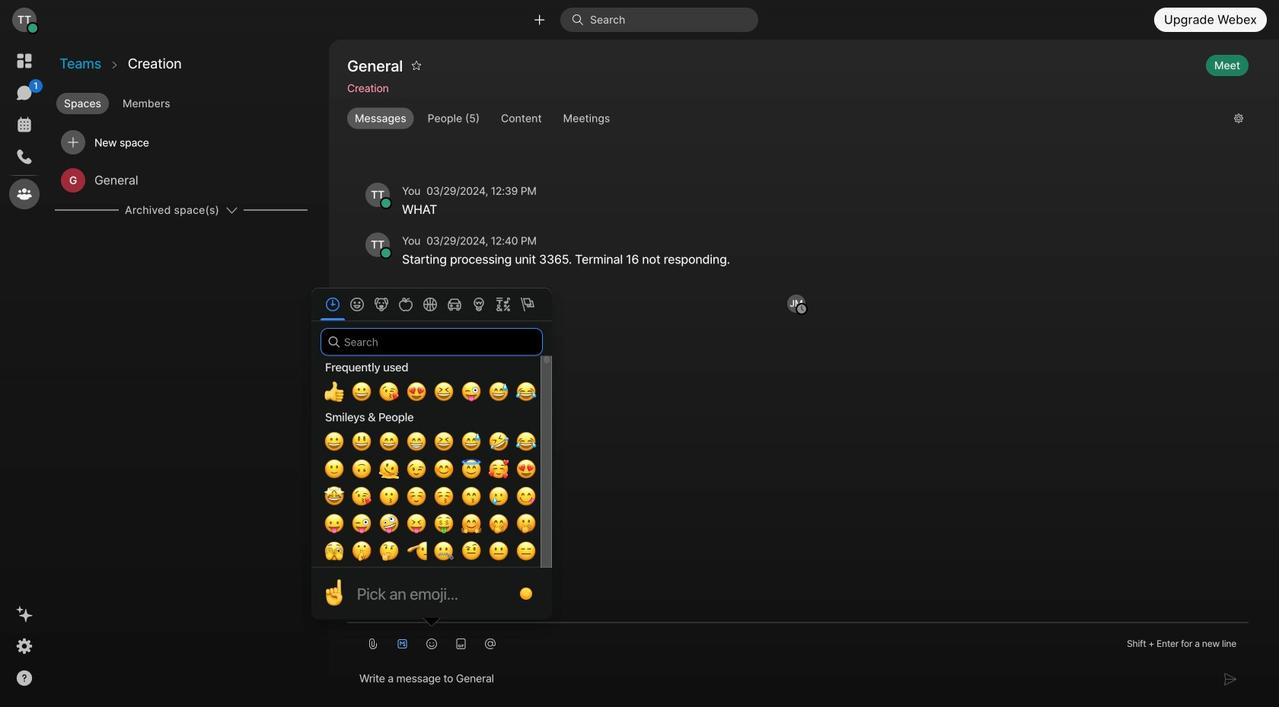 Task type: vqa. For each thing, say whether or not it's contained in the screenshot.
Text Box
no



Task type: locate. For each thing, give the bounding box(es) containing it.
list item
[[55, 123, 308, 161]]

group
[[347, 108, 1222, 129]]

Search search field
[[321, 328, 543, 356]]

tab list
[[53, 87, 327, 116]]

navigation
[[0, 40, 49, 708]]

general list item
[[55, 161, 308, 200]]



Task type: describe. For each thing, give the bounding box(es) containing it.
message composer toolbar element
[[3, 3, 1279, 708]]

arrow down_16 image
[[225, 204, 238, 216]]

messages list
[[347, 140, 1249, 295]]

webex tab list
[[9, 46, 43, 209]]



